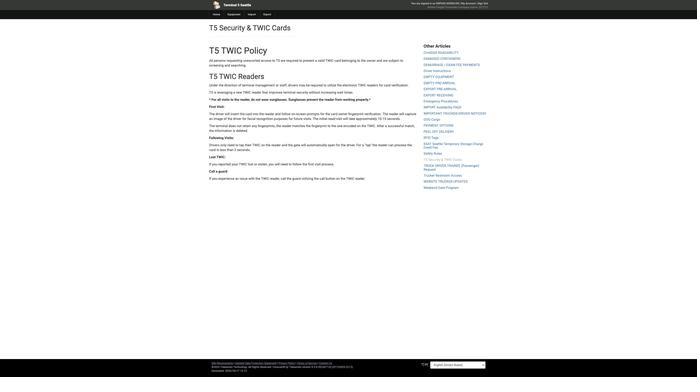 Task type: describe. For each thing, give the bounding box(es) containing it.
broker/freight
[[428, 6, 445, 9]]

fingerprint inside the driver will insert the card into the reader and follow on-screen prompts for the card owner fingerprint verification. the reader will capture an image of the driver for facial recognition purposes for future visits. the initial read/visit will take approximately 10-15 seconds.
[[349, 112, 364, 116]]

payment
[[424, 124, 439, 128]]

under
[[209, 83, 218, 87]]

the down first
[[209, 112, 215, 116]]

to up if you experience an issue with the twic reader, call the guard utilizing the call button on the twic reader.
[[289, 162, 292, 166]]

only
[[221, 143, 227, 147]]

1 vertical spatial follow
[[293, 162, 302, 166]]

procedures
[[441, 99, 458, 103]]

your
[[232, 162, 238, 166]]

without
[[309, 90, 320, 94]]

export receiving link
[[424, 93, 454, 97]]

the up initial
[[326, 112, 330, 116]]

an inside the driver will insert the card into the reader and follow on-screen prompts for the card owner fingerprint verification. the reader will capture an image of the driver for facial recognition purposes for future visits. the initial read/visit will take approximately 10-15 seconds.
[[209, 117, 213, 121]]

the right button
[[341, 177, 346, 181]]

owner inside all persons requesting unescorted access to t5 are required to present a valid twic card belonging to the owner and are subject to screening and searching.
[[367, 59, 376, 62]]

1 vertical spatial an
[[235, 177, 239, 181]]

0 vertical spatial of
[[238, 83, 241, 87]]

to right subject
[[401, 59, 404, 62]]

payment options link
[[424, 124, 454, 128]]

the down visits.
[[306, 124, 311, 128]]

1 vertical spatial reader,
[[270, 177, 280, 181]]

card up read/visit
[[331, 112, 338, 116]]

twic left reader.
[[347, 177, 355, 181]]

t5 inside other articles chassis roadability damaged containers demurrage / exam fee payments driver instructions empty equipment empty pre-arrival export pre-arrival export receiving emergency procedures import availability faqs important trucker/driver notices!! oog cargo payment options peel off delivery rfid tags ssat seattle temporary storage charge dwell fee safety rules t5 security & twic cards truck driver trainee (passenger) request trucker restroom access website trucker updates weekend gate program
[[424, 158, 428, 162]]

1 horizontal spatial driver
[[233, 117, 242, 121]]

important trucker/driver notices!! link
[[424, 112, 487, 115]]

experience
[[218, 177, 235, 181]]

for down on-
[[289, 117, 293, 121]]

will left insert
[[225, 112, 230, 116]]

will left capture
[[400, 112, 405, 116]]

visit
[[315, 162, 321, 166]]

one
[[337, 124, 343, 128]]

requirements
[[217, 362, 234, 365]]

technology.
[[234, 366, 248, 369]]

seattle inside other articles chassis roadability damaged containers demurrage / exam fee payments driver instructions empty equipment empty pre-arrival export pre-arrival export receiving emergency procedures import availability faqs important trucker/driver notices!! oog cargo payment options peel off delivery rfid tags ssat seattle temporary storage charge dwell fee safety rules t5 security & twic cards truck driver trainee (passenger) request trucker restroom access website trucker updates weekend gate program
[[433, 142, 443, 146]]

account
[[466, 2, 476, 5]]

will left the take
[[343, 117, 348, 121]]

twic up direction
[[219, 72, 237, 81]]

admin
[[471, 6, 478, 9]]

& inside other articles chassis roadability damaged containers demurrage / exam fee payments driver instructions empty equipment empty pre-arrival export pre-arrival export receiving emergency procedures import availability faqs important trucker/driver notices!! oog cargo payment options peel off delivery rfid tags ssat seattle temporary storage charge dwell fee safety rules t5 security & twic cards truck driver trainee (passenger) request trucker restroom access website trucker updates weekend gate program
[[442, 158, 444, 162]]

you right stolen,
[[269, 162, 274, 166]]

15
[[383, 117, 387, 121]]

fingerprint inside the terminal does not retain any fingerprints, the reader matches the fingerprint to the one encoded on the twic. after a successful match, the information is deleted.
[[312, 124, 327, 128]]

other articles chassis roadability damaged containers demurrage / exam fee payments driver instructions empty equipment empty pre-arrival export pre-arrival export receiving emergency procedures import availability faqs important trucker/driver notices!! oog cargo payment options peel off delivery rfid tags ssat seattle temporary storage charge dwell fee safety rules t5 security & twic cards truck driver trainee (passenger) request trucker restroom access website trucker updates weekend gate program
[[424, 44, 487, 190]]

instructions
[[434, 69, 451, 73]]

| left the my
[[460, 2, 461, 5]]

recognition
[[257, 117, 273, 121]]

| up 9.5.0.202307122
[[318, 362, 319, 365]]

future
[[294, 117, 303, 121]]

reader left the can
[[378, 143, 388, 147]]

need inside drivers only need to tap their twic on the reader and the gate will automatically open for the driver. for a "tap" the reader can process the card in less than 2 seconds.
[[228, 143, 235, 147]]

for right readers
[[379, 83, 384, 87]]

the down prompts
[[313, 117, 319, 121]]

faqs
[[454, 105, 462, 109]]

guard
[[293, 177, 301, 181]]

twic.
[[367, 124, 376, 128]]

2 export from the top
[[424, 93, 436, 97]]

10-
[[378, 117, 383, 121]]

important
[[424, 112, 443, 115]]

may
[[299, 83, 306, 87]]

twic right with
[[261, 177, 269, 181]]

guard:
[[219, 170, 228, 173]]

the up recognition
[[260, 112, 264, 116]]

t5 twic policy
[[209, 46, 267, 56]]

twic inside drivers only need to tap their twic on the reader and the gate will automatically open for the driver. for a "tap" the reader can process the card in less than 2 seconds.
[[253, 143, 261, 147]]

on for guard
[[336, 177, 340, 181]]

of inside site requirements | general data protection statement | privacy policy | terms of service | contact us ©2023 tideworks technology. all rights reserved. forecast® by tideworks version 9.5.0.202307122 (07122023-2212) generated: 2023/10/17 13:13
[[305, 362, 308, 365]]

call
[[209, 170, 215, 173]]

0 horizontal spatial policy
[[244, 46, 267, 56]]

to right access
[[273, 59, 276, 62]]

the right process
[[408, 143, 412, 147]]

tap
[[240, 143, 244, 147]]

to left present
[[300, 59, 303, 62]]

0 vertical spatial security
[[219, 24, 245, 32]]

t5 is leveraging a new twic reader that improves terminal security without increasing wait times.
[[209, 90, 354, 94]]

temporary
[[444, 142, 460, 146]]

card up facial
[[246, 112, 252, 116]]

export pre-arrival link
[[424, 87, 457, 91]]

import availability faqs link
[[424, 105, 462, 109]]

t5 for t5 security & twic cards
[[209, 24, 218, 32]]

than
[[227, 148, 234, 152]]

1 vertical spatial arrival
[[444, 87, 457, 91]]

(57721)
[[479, 6, 488, 9]]

sophia
[[436, 2, 446, 5]]

lost
[[209, 155, 216, 159]]

visits:
[[225, 136, 234, 140]]

1 vertical spatial terminal
[[284, 90, 296, 94]]

unescorted
[[243, 59, 260, 62]]

you
[[412, 2, 416, 5]]

| left sign
[[477, 2, 477, 5]]

driver instructions link
[[424, 69, 451, 73]]

reader inside the terminal does not retain any fingerprints, the reader matches the fingerprint to the one encoded on the twic. after a successful match, the information is deleted.
[[282, 124, 292, 128]]

a inside drivers only need to tap their twic on the reader and the gate will automatically open for the driver. for a "tap" the reader can process the card in less than 2 seconds.
[[362, 143, 364, 147]]

safety rules link
[[424, 152, 443, 156]]

off
[[433, 130, 439, 134]]

fee
[[457, 63, 462, 67]]

on for fingerprint
[[357, 124, 361, 128]]

0 vertical spatial reader,
[[240, 98, 251, 101]]

seconds. inside drivers only need to tap their twic on the reader and the gate will automatically open for the driver. for a "tap" the reader can process the card in less than 2 seconds.
[[237, 148, 251, 152]]

from
[[335, 98, 343, 101]]

privacy
[[279, 362, 288, 365]]

reader up recognition
[[265, 112, 275, 116]]

contact
[[319, 362, 329, 365]]

times.
[[345, 90, 354, 94]]

direction
[[225, 83, 238, 87]]

us
[[329, 362, 332, 365]]

and inside the driver will insert the card into the reader and follow on-screen prompts for the card owner fingerprint verification. the reader will capture an image of the driver for facial recognition purposes for future visits. the initial read/visit will take approximately 10-15 seconds.
[[275, 112, 281, 116]]

0 vertical spatial is
[[214, 90, 217, 94]]

my
[[462, 2, 465, 5]]

0 horizontal spatial cards
[[272, 24, 291, 32]]

ssat seattle temporary storage charge dwell fee link
[[424, 142, 484, 149]]

the left one
[[332, 124, 336, 128]]

1 horizontal spatial verification.
[[392, 83, 409, 87]]

a inside all persons requesting unescorted access to t5 are required to present a valid twic card belonging to the owner and are subject to screening and searching.
[[315, 59, 317, 62]]

be
[[306, 83, 310, 87]]

you for twic
[[212, 162, 218, 166]]

and down requesting
[[225, 63, 230, 67]]

will right stolen,
[[275, 162, 280, 166]]

first visit:
[[209, 105, 225, 109]]

oog cargo link
[[424, 118, 441, 121]]

reader up successful
[[389, 112, 399, 116]]

wear
[[262, 98, 269, 101]]

sign out link
[[478, 2, 488, 5]]

truck
[[424, 164, 435, 168]]

twic up requesting
[[221, 46, 242, 56]]

gate
[[439, 186, 446, 190]]

to right belonging
[[358, 59, 361, 62]]

under the direction of terminal management or staff, drivers may be required to utilize the electronic twic readers for card verification.
[[209, 83, 409, 87]]

0 vertical spatial for
[[212, 98, 217, 101]]

is inside the terminal does not retain any fingerprints, the reader matches the fingerprint to the one encoded on the twic. after a successful match, the information is deleted.
[[233, 129, 236, 133]]

the inside the terminal does not retain any fingerprints, the reader matches the fingerprint to the one encoded on the twic. after a successful match, the information is deleted.
[[209, 124, 215, 128]]

capture
[[405, 112, 417, 116]]

signed
[[421, 2, 429, 5]]

the left twic.
[[362, 124, 367, 128]]

equipment
[[228, 13, 241, 16]]

to right visits
[[231, 98, 234, 101]]

the down the new
[[235, 98, 239, 101]]

t5 twic readers
[[209, 72, 265, 81]]

if you experience an issue with the twic reader, call the guard utilizing the call button on the twic reader.
[[209, 177, 366, 181]]

the down fingerprints, on the left of page
[[266, 143, 271, 147]]

the left guard
[[287, 177, 292, 181]]

button
[[326, 177, 336, 181]]

the up wait
[[337, 83, 342, 87]]

twic left lost
[[239, 162, 247, 166]]

terminal 5 seattle
[[224, 3, 251, 7]]

the up 15
[[383, 112, 389, 116]]

2 call from the left
[[320, 177, 325, 181]]

| left general
[[234, 362, 235, 365]]

card inside drivers only need to tap their twic on the reader and the gate will automatically open for the driver. for a "tap" the reader can process the card in less than 2 seconds.
[[209, 148, 216, 152]]

1 export from the top
[[424, 87, 436, 91]]

call a guard:
[[209, 170, 228, 173]]

policy inside site requirements | general data protection statement | privacy policy | terms of service | contact us ©2023 tideworks technology. all rights reserved. forecast® by tideworks version 9.5.0.202307122 (07122023-2212) generated: 2023/10/17 13:13
[[288, 362, 295, 365]]

card right readers
[[384, 83, 391, 87]]

driver.
[[347, 143, 356, 147]]

for inside drivers only need to tap their twic on the reader and the gate will automatically open for the driver. for a "tap" the reader can process the card in less than 2 seconds.
[[336, 143, 341, 147]]

the left driver.
[[341, 143, 346, 147]]

0 horizontal spatial are
[[281, 59, 286, 62]]

ssat
[[424, 142, 432, 146]]

1 empty from the top
[[424, 75, 435, 79]]

reader up if you reported your twic lost or stolen, you will need to follow the first visit process.
[[272, 143, 281, 147]]

the right prevent at the top left
[[319, 98, 324, 101]]

1 vertical spatial pre-
[[437, 87, 444, 91]]

0 vertical spatial arrival
[[443, 81, 456, 85]]

rfid tags link
[[424, 136, 439, 140]]

my account link
[[462, 2, 476, 5]]

do
[[251, 98, 255, 101]]

retain
[[243, 124, 251, 128]]

import
[[424, 105, 436, 109]]

if you reported your twic lost or stolen, you will need to follow the first visit process.
[[209, 162, 335, 166]]

in inside you are signed in as sophia goodlive | my account | sign out broker/freight forwarder company admin (57721)
[[430, 2, 432, 5]]

reader down increasing
[[325, 98, 335, 101]]

program
[[446, 186, 459, 190]]

valid
[[318, 59, 325, 62]]

as
[[433, 2, 436, 5]]

cards inside other articles chassis roadability damaged containers demurrage / exam fee payments driver instructions empty equipment empty pre-arrival export pre-arrival export receiving emergency procedures import availability faqs important trucker/driver notices!! oog cargo payment options peel off delivery rfid tags ssat seattle temporary storage charge dwell fee safety rules t5 security & twic cards truck driver trainee (passenger) request trucker restroom access website trucker updates weekend gate program
[[453, 158, 462, 162]]

export link
[[260, 10, 275, 19]]

twic left readers
[[358, 83, 366, 87]]

for left facial
[[243, 117, 247, 121]]

for inside drivers only need to tap their twic on the reader and the gate will automatically open for the driver. for a "tap" the reader can process the card in less than 2 seconds.
[[357, 143, 362, 147]]

insert
[[231, 112, 239, 116]]

notices!!
[[471, 112, 487, 115]]

reader up "do"
[[252, 90, 262, 94]]

data
[[245, 362, 251, 365]]

peel
[[424, 130, 432, 134]]

1 horizontal spatial not
[[256, 98, 261, 101]]

prompts
[[307, 112, 320, 116]]

2212)
[[346, 366, 353, 369]]

t5 for t5 twic readers
[[209, 72, 218, 81]]

1 call from the left
[[281, 177, 286, 181]]

properly.*
[[356, 98, 371, 101]]



Task type: vqa. For each thing, say whether or not it's contained in the screenshot.
the rightmost reflect
no



Task type: locate. For each thing, give the bounding box(es) containing it.
to inside drivers only need to tap their twic on the reader and the gate will automatically open for the driver. for a "tap" the reader can process the card in less than 2 seconds.
[[236, 143, 239, 147]]

driver up image
[[216, 112, 224, 116]]

driver
[[424, 69, 433, 73]]

1 horizontal spatial need
[[281, 162, 288, 166]]

to inside the terminal does not retain any fingerprints, the reader matches the fingerprint to the one encoded on the twic. after a successful match, the information is deleted.
[[328, 124, 331, 128]]

2 horizontal spatial are
[[417, 2, 421, 5]]

0 horizontal spatial on
[[262, 143, 265, 147]]

a
[[315, 59, 317, 62], [234, 90, 235, 94], [385, 124, 387, 128], [362, 143, 364, 147], [216, 170, 218, 173]]

or for staff,
[[276, 83, 279, 87]]

& up driver
[[442, 158, 444, 162]]

0 vertical spatial driver
[[216, 112, 224, 116]]

all inside site requirements | general data protection statement | privacy policy | terms of service | contact us ©2023 tideworks technology. all rights reserved. forecast® by tideworks version 9.5.0.202307122 (07122023-2212) generated: 2023/10/17 13:13
[[249, 366, 252, 369]]

a right call
[[216, 170, 218, 173]]

0 vertical spatial seattle
[[241, 3, 251, 7]]

and
[[377, 59, 383, 62], [225, 63, 230, 67], [275, 112, 281, 116], [282, 143, 288, 147]]

0 vertical spatial or
[[276, 83, 279, 87]]

trucker restroom access link
[[424, 174, 462, 178]]

of up the new
[[238, 83, 241, 87]]

reader,
[[240, 98, 251, 101], [270, 177, 280, 181]]

0 horizontal spatial reader,
[[240, 98, 251, 101]]

1 horizontal spatial follow
[[293, 162, 302, 166]]

a left valid on the top
[[315, 59, 317, 62]]

security inside other articles chassis roadability damaged containers demurrage / exam fee payments driver instructions empty equipment empty pre-arrival export pre-arrival export receiving emergency procedures import availability faqs important trucker/driver notices!! oog cargo payment options peel off delivery rfid tags ssat seattle temporary storage charge dwell fee safety rules t5 security & twic cards truck driver trainee (passenger) request trucker restroom access website trucker updates weekend gate program
[[429, 158, 441, 162]]

0 horizontal spatial in
[[217, 148, 219, 152]]

drivers
[[288, 83, 298, 87]]

1 vertical spatial seattle
[[433, 142, 443, 146]]

if down call
[[209, 177, 211, 181]]

you down call
[[212, 177, 218, 181]]

0 horizontal spatial required
[[287, 59, 299, 62]]

2 horizontal spatial on
[[357, 124, 361, 128]]

visits
[[222, 98, 230, 101]]

0 horizontal spatial follow
[[282, 112, 291, 116]]

t5 down safety
[[424, 158, 428, 162]]

1 vertical spatial or
[[254, 162, 257, 166]]

1 vertical spatial not
[[237, 124, 242, 128]]

owner
[[367, 59, 376, 62], [339, 112, 348, 116]]

their
[[245, 143, 252, 147]]

seconds. down tap
[[237, 148, 251, 152]]

screen
[[296, 112, 306, 116]]

in inside drivers only need to tap their twic on the reader and the gate will automatically open for the driver. for a "tap" the reader can process the card in less than 2 seconds.
[[217, 148, 219, 152]]

emergency procedures link
[[424, 99, 458, 103]]

0 vertical spatial &
[[247, 24, 251, 32]]

twic inside other articles chassis roadability damaged containers demurrage / exam fee payments driver instructions empty equipment empty pre-arrival export pre-arrival export receiving emergency procedures import availability faqs important trucker/driver notices!! oog cargo payment options peel off delivery rfid tags ssat seattle temporary storage charge dwell fee safety rules t5 security & twic cards truck driver trainee (passenger) request trucker restroom access website trucker updates weekend gate program
[[444, 158, 453, 162]]

1 horizontal spatial terminal
[[242, 83, 255, 87]]

seconds. up successful
[[388, 117, 401, 121]]

in left less
[[217, 148, 219, 152]]

1 vertical spatial empty
[[424, 81, 435, 85]]

1 vertical spatial verification.
[[365, 112, 382, 116]]

or left staff,
[[276, 83, 279, 87]]

*
[[209, 98, 211, 101]]

import
[[248, 13, 256, 16]]

are right access
[[281, 59, 286, 62]]

policy
[[244, 46, 267, 56], [288, 362, 295, 365]]

automatically
[[307, 143, 327, 147]]

on inside drivers only need to tap their twic on the reader and the gate will automatically open for the driver. for a "tap" the reader can process the card in less than 2 seconds.
[[262, 143, 265, 147]]

0 vertical spatial pre-
[[436, 81, 443, 85]]

follow up purposes
[[282, 112, 291, 116]]

oog
[[424, 118, 431, 121]]

for up initial
[[321, 112, 325, 116]]

a left the new
[[234, 90, 235, 94]]

out
[[484, 2, 488, 5]]

(07122023-
[[333, 366, 346, 369]]

0 horizontal spatial security
[[219, 24, 245, 32]]

1 horizontal spatial policy
[[288, 362, 295, 365]]

the right insert
[[240, 112, 245, 116]]

required up "without"
[[311, 83, 323, 87]]

seconds. inside the driver will insert the card into the reader and follow on-screen prompts for the card owner fingerprint verification. the reader will capture an image of the driver for facial recognition purposes for future visits. the initial read/visit will take approximately 10-15 seconds.
[[388, 117, 401, 121]]

goodlive
[[447, 2, 460, 5]]

0 horizontal spatial of
[[224, 117, 227, 121]]

1 vertical spatial on
[[262, 143, 265, 147]]

0 horizontal spatial fingerprint
[[312, 124, 327, 128]]

1 horizontal spatial fingerprint
[[349, 112, 364, 116]]

is
[[214, 90, 217, 94], [233, 129, 236, 133]]

twic right the new
[[243, 90, 251, 94]]

0 vertical spatial follow
[[282, 112, 291, 116]]

1 horizontal spatial seattle
[[433, 142, 443, 146]]

the right the utilizing
[[314, 177, 319, 181]]

seattle right 5
[[241, 3, 251, 7]]

policy up unescorted
[[244, 46, 267, 56]]

and left subject
[[377, 59, 383, 62]]

* for all visits to the reader, do not wear sunglasses. sunglasses prevent the reader from working properly.*
[[209, 98, 371, 101]]

leveraging
[[217, 90, 233, 94]]

card down drivers
[[209, 148, 216, 152]]

restroom
[[436, 174, 451, 178]]

a inside the terminal does not retain any fingerprints, the reader matches the fingerprint to the one encoded on the twic. after a successful match, the information is deleted.
[[385, 124, 387, 128]]

cards down export link
[[272, 24, 291, 32]]

trucker/driver
[[443, 112, 471, 115]]

approximately
[[356, 117, 377, 121]]

1 vertical spatial of
[[224, 117, 227, 121]]

take
[[349, 117, 355, 121]]

1 horizontal spatial or
[[276, 83, 279, 87]]

if
[[209, 162, 211, 166], [209, 177, 211, 181]]

2 vertical spatial on
[[336, 177, 340, 181]]

1 vertical spatial need
[[281, 162, 288, 166]]

and left gate
[[282, 143, 288, 147]]

and inside drivers only need to tap their twic on the reader and the gate will automatically open for the driver. for a "tap" the reader can process the card in less than 2 seconds.
[[282, 143, 288, 147]]

on inside the terminal does not retain any fingerprints, the reader matches the fingerprint to the one encoded on the twic. after a successful match, the information is deleted.
[[357, 124, 361, 128]]

an left issue
[[235, 177, 239, 181]]

not right "do"
[[256, 98, 261, 101]]

1 vertical spatial security
[[429, 158, 441, 162]]

t5 up persons
[[209, 46, 219, 56]]

are inside you are signed in as sophia goodlive | my account | sign out broker/freight forwarder company admin (57721)
[[417, 2, 421, 5]]

a right after
[[385, 124, 387, 128]]

arrival down equipment
[[443, 81, 456, 85]]

the inside all persons requesting unescorted access to t5 are required to present a valid twic card belonging to the owner and are subject to screening and searching.
[[361, 59, 366, 62]]

seattle down tags
[[433, 142, 443, 146]]

t5 up under
[[209, 72, 218, 81]]

t5 up *
[[209, 90, 213, 94]]

screening
[[209, 63, 224, 67]]

the down image
[[209, 124, 215, 128]]

t5 inside all persons requesting unescorted access to t5 are required to present a valid twic card belonging to the owner and are subject to screening and searching.
[[276, 59, 280, 62]]

twic:
[[217, 155, 226, 159]]

t5 for t5 twic policy
[[209, 46, 219, 56]]

1 vertical spatial cards
[[453, 158, 462, 162]]

will inside drivers only need to tap their twic on the reader and the gate will automatically open for the driver. for a "tap" the reader can process the card in less than 2 seconds.
[[301, 143, 306, 147]]

of right image
[[224, 117, 227, 121]]

the terminal does not retain any fingerprints, the reader matches the fingerprint to the one encoded on the twic. after a successful match, the information is deleted.
[[209, 124, 415, 133]]

the right under
[[219, 83, 224, 87]]

0 vertical spatial not
[[256, 98, 261, 101]]

0 horizontal spatial all
[[209, 59, 213, 62]]

arrival up the receiving
[[444, 87, 457, 91]]

that
[[262, 90, 268, 94]]

readers
[[238, 72, 265, 81]]

any
[[252, 124, 257, 128]]

the right with
[[256, 177, 261, 181]]

tags
[[432, 136, 439, 140]]

terms of service link
[[297, 362, 317, 365]]

read/visit
[[328, 117, 343, 121]]

1 horizontal spatial of
[[238, 83, 241, 87]]

pre-
[[436, 81, 443, 85], [437, 87, 444, 91]]

2023/10/17
[[225, 370, 240, 373]]

updates
[[454, 180, 468, 184]]

2 vertical spatial of
[[305, 362, 308, 365]]

1 horizontal spatial cards
[[453, 158, 462, 162]]

0 vertical spatial cards
[[272, 24, 291, 32]]

0 horizontal spatial owner
[[339, 112, 348, 116]]

dwell
[[424, 146, 432, 149]]

with
[[249, 177, 255, 181]]

electronic
[[343, 83, 358, 87]]

in left the as
[[430, 2, 432, 5]]

1 vertical spatial required
[[311, 83, 323, 87]]

pre- down 'empty pre-arrival' link
[[437, 87, 444, 91]]

safety
[[424, 152, 433, 156]]

all up screening
[[209, 59, 213, 62]]

empty pre-arrival link
[[424, 81, 456, 85]]

all down data
[[249, 366, 252, 369]]

card inside all persons requesting unescorted access to t5 are required to present a valid twic card belonging to the owner and are subject to screening and searching.
[[335, 59, 341, 62]]

charge
[[473, 142, 484, 146]]

not
[[256, 98, 261, 101], [237, 124, 242, 128]]

0 vertical spatial policy
[[244, 46, 267, 56]]

to left the utilize
[[324, 83, 327, 87]]

1 horizontal spatial &
[[442, 158, 444, 162]]

staff,
[[280, 83, 288, 87]]

1 horizontal spatial required
[[311, 83, 323, 87]]

or right lost
[[254, 162, 257, 166]]

1 horizontal spatial seconds.
[[388, 117, 401, 121]]

1 horizontal spatial security
[[429, 158, 441, 162]]

are right you
[[417, 2, 421, 5]]

fingerprint down initial
[[312, 124, 327, 128]]

reader, down if you reported your twic lost or stolen, you will need to follow the first visit process.
[[270, 177, 280, 181]]

truck driver trainee (passenger) request link
[[424, 164, 480, 171]]

terminal inside the terminal does not retain any fingerprints, the reader matches the fingerprint to the one encoded on the twic. after a successful match, the information is deleted.
[[216, 124, 228, 128]]

card left belonging
[[335, 59, 341, 62]]

0 horizontal spatial not
[[237, 124, 242, 128]]

&
[[247, 24, 251, 32], [442, 158, 444, 162]]

for right driver.
[[357, 143, 362, 147]]

1 horizontal spatial owner
[[367, 59, 376, 62]]

1 vertical spatial policy
[[288, 362, 295, 365]]

on right their
[[262, 143, 265, 147]]

/
[[445, 63, 446, 67]]

0 horizontal spatial need
[[228, 143, 235, 147]]

the right the "tap"
[[373, 143, 378, 147]]

0 vertical spatial owner
[[367, 59, 376, 62]]

verification. inside the driver will insert the card into the reader and follow on-screen prompts for the card owner fingerprint verification. the reader will capture an image of the driver for facial recognition purposes for future visits. the initial read/visit will take approximately 10-15 seconds.
[[365, 112, 382, 116]]

1 vertical spatial &
[[442, 158, 444, 162]]

1 horizontal spatial for
[[357, 143, 362, 147]]

need up if you experience an issue with the twic reader, call the guard utilizing the call button on the twic reader.
[[281, 162, 288, 166]]

terminal down readers
[[242, 83, 255, 87]]

availability
[[437, 105, 453, 109]]

1 vertical spatial all
[[249, 366, 252, 369]]

0 vertical spatial seconds.
[[388, 117, 401, 121]]

0 horizontal spatial &
[[247, 24, 251, 32]]

rfid
[[424, 136, 431, 140]]

you down lost
[[212, 162, 218, 166]]

in
[[430, 2, 432, 5], [217, 148, 219, 152]]

empty down "driver"
[[424, 75, 435, 79]]

general data protection statement link
[[236, 362, 277, 365]]

1 vertical spatial if
[[209, 177, 211, 181]]

1 vertical spatial driver
[[233, 117, 242, 121]]

1 horizontal spatial are
[[383, 59, 388, 62]]

weekend
[[424, 186, 438, 190]]

1 if from the top
[[209, 162, 211, 166]]

1 horizontal spatial on
[[336, 177, 340, 181]]

2 if from the top
[[209, 177, 211, 181]]

1 vertical spatial in
[[217, 148, 219, 152]]

service
[[309, 362, 317, 365]]

deleted.
[[236, 129, 248, 133]]

twic inside all persons requesting unescorted access to t5 are required to present a valid twic card belonging to the owner and are subject to screening and searching.
[[326, 59, 334, 62]]

1 vertical spatial for
[[357, 143, 362, 147]]

0 vertical spatial need
[[228, 143, 235, 147]]

subject
[[389, 59, 400, 62]]

if for if you reported your twic lost or stolen, you will need to follow the first visit process.
[[209, 162, 211, 166]]

the down purposes
[[277, 124, 281, 128]]

containers
[[441, 57, 461, 61]]

the up following
[[209, 129, 214, 133]]

present
[[303, 59, 315, 62]]

the right belonging
[[361, 59, 366, 62]]

0 horizontal spatial or
[[254, 162, 257, 166]]

fingerprint up the take
[[349, 112, 364, 116]]

prevent
[[307, 98, 318, 101]]

0 horizontal spatial seconds.
[[237, 148, 251, 152]]

image
[[214, 117, 223, 121]]

2 vertical spatial terminal
[[216, 124, 228, 128]]

0 horizontal spatial for
[[212, 98, 217, 101]]

2 horizontal spatial of
[[305, 362, 308, 365]]

export up export receiving link
[[424, 87, 436, 91]]

terms
[[297, 362, 305, 365]]

0 vertical spatial terminal
[[242, 83, 255, 87]]

process.
[[322, 162, 335, 166]]

0 horizontal spatial seattle
[[241, 3, 251, 7]]

0 vertical spatial on
[[357, 124, 361, 128]]

lost twic:
[[209, 155, 226, 159]]

the left gate
[[288, 143, 293, 147]]

empty down empty equipment link
[[424, 81, 435, 85]]

site requirements | general data protection statement | privacy policy | terms of service | contact us ©2023 tideworks technology. all rights reserved. forecast® by tideworks version 9.5.0.202307122 (07122023-2212) generated: 2023/10/17 13:13
[[212, 362, 353, 373]]

0 vertical spatial an
[[209, 117, 213, 121]]

1 horizontal spatial reader,
[[270, 177, 280, 181]]

1 horizontal spatial all
[[249, 366, 252, 369]]

| up forecast®
[[278, 362, 278, 365]]

required inside all persons requesting unescorted access to t5 are required to present a valid twic card belonging to the owner and are subject to screening and searching.
[[287, 59, 299, 62]]

on right button
[[336, 177, 340, 181]]

0 horizontal spatial terminal
[[216, 124, 228, 128]]

owner inside the driver will insert the card into the reader and follow on-screen prompts for the card owner fingerprint verification. the reader will capture an image of the driver for facial recognition purposes for future visits. the initial read/visit will take approximately 10-15 seconds.
[[339, 112, 348, 116]]

| up the tideworks
[[296, 362, 297, 365]]

call left button
[[320, 177, 325, 181]]

of inside the driver will insert the card into the reader and follow on-screen prompts for the card owner fingerprint verification. the reader will capture an image of the driver for facial recognition purposes for future visits. the initial read/visit will take approximately 10-15 seconds.
[[224, 117, 227, 121]]

not inside the terminal does not retain any fingerprints, the reader matches the fingerprint to the one encoded on the twic. after a successful match, the information is deleted.
[[237, 124, 242, 128]]

gate
[[294, 143, 301, 147]]

0 vertical spatial fingerprint
[[349, 112, 364, 116]]

1 horizontal spatial in
[[430, 2, 432, 5]]

or for stolen,
[[254, 162, 257, 166]]

1 horizontal spatial an
[[235, 177, 239, 181]]

are left subject
[[383, 59, 388, 62]]

seattle
[[241, 3, 251, 7], [433, 142, 443, 146]]

trucker
[[439, 180, 453, 184]]

1 vertical spatial export
[[424, 93, 436, 97]]

you for issue
[[212, 177, 218, 181]]

pre- down empty equipment link
[[436, 81, 443, 85]]

the driver will insert the card into the reader and follow on-screen prompts for the card owner fingerprint verification. the reader will capture an image of the driver for facial recognition purposes for future visits. the initial read/visit will take approximately 10-15 seconds.
[[209, 112, 417, 121]]

1 vertical spatial fingerprint
[[312, 124, 327, 128]]

twic down export link
[[253, 24, 270, 32]]

the left first at the left top of page
[[303, 162, 308, 166]]

terminal 5 seattle link
[[209, 0, 321, 10]]

cards up trainee
[[453, 158, 462, 162]]

website
[[424, 180, 438, 184]]

call left guard
[[281, 177, 286, 181]]

if for if you experience an issue with the twic reader, call the guard utilizing the call button on the twic reader.
[[209, 177, 211, 181]]

storage
[[461, 142, 472, 146]]

rules
[[434, 152, 443, 156]]

follow inside the driver will insert the card into the reader and follow on-screen prompts for the card owner fingerprint verification. the reader will capture an image of the driver for facial recognition purposes for future visits. the initial read/visit will take approximately 10-15 seconds.
[[282, 112, 291, 116]]

2 horizontal spatial terminal
[[284, 90, 296, 94]]

all inside all persons requesting unescorted access to t5 are required to present a valid twic card belonging to the owner and are subject to screening and searching.
[[209, 59, 213, 62]]

1 horizontal spatial call
[[320, 177, 325, 181]]

contact us link
[[319, 362, 332, 365]]

t5 for t5 is leveraging a new twic reader that improves terminal security without increasing wait times.
[[209, 90, 213, 94]]

home
[[213, 13, 220, 16]]

0 vertical spatial if
[[209, 162, 211, 166]]

0 horizontal spatial verification.
[[365, 112, 382, 116]]

the down insert
[[228, 117, 233, 121]]

equipment link
[[224, 10, 244, 19]]

security down equipment link
[[219, 24, 245, 32]]

need up than
[[228, 143, 235, 147]]

reader, left "do"
[[240, 98, 251, 101]]

for right *
[[212, 98, 217, 101]]

2 empty from the top
[[424, 81, 435, 85]]

access
[[451, 174, 462, 178]]

0 horizontal spatial driver
[[216, 112, 224, 116]]

not up deleted.
[[237, 124, 242, 128]]



